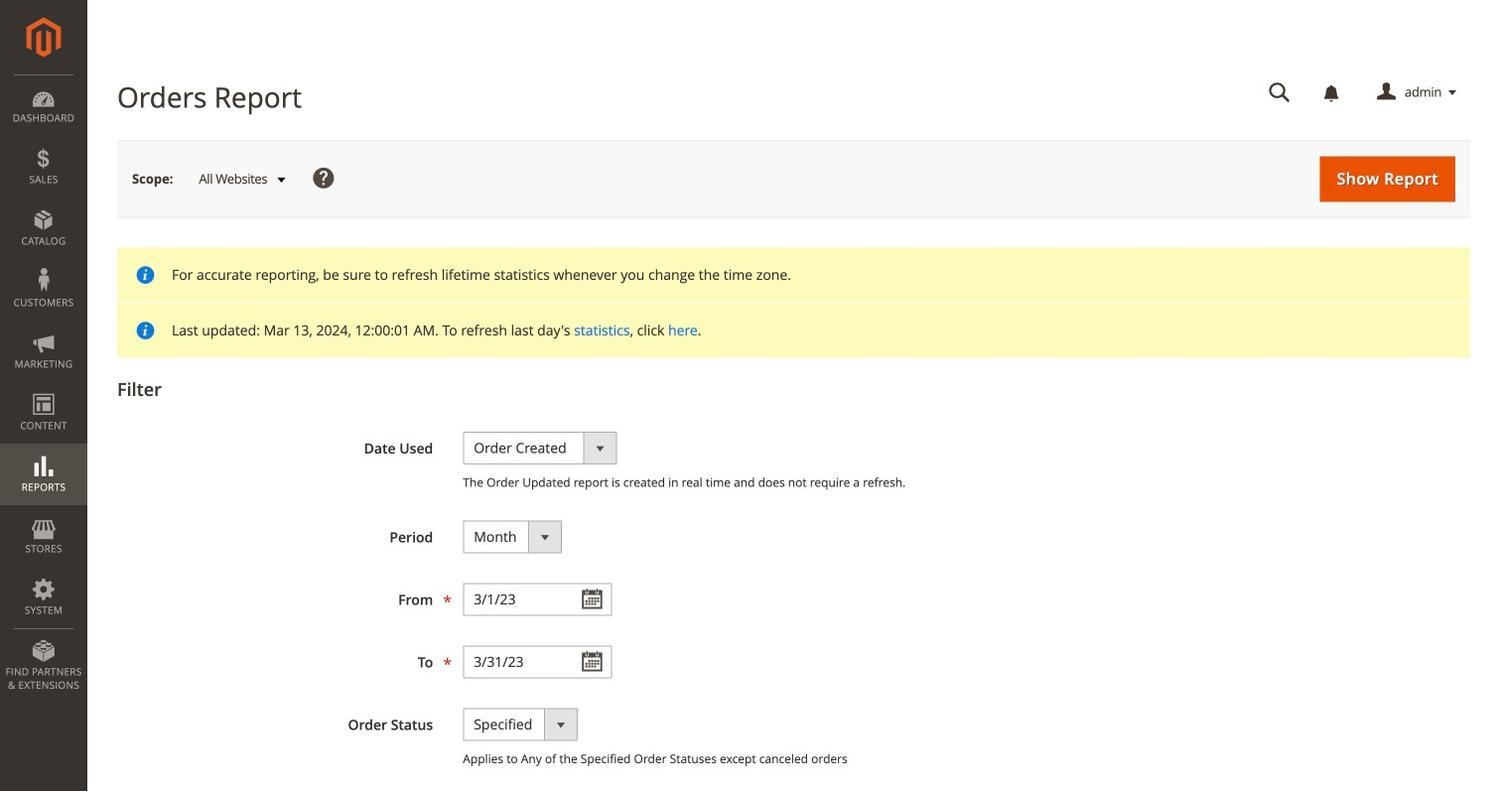 Task type: locate. For each thing, give the bounding box(es) containing it.
magento admin panel image
[[26, 17, 61, 58]]

None text field
[[1255, 75, 1305, 110], [463, 583, 612, 616], [463, 646, 612, 679], [1255, 75, 1305, 110], [463, 583, 612, 616], [463, 646, 612, 679]]

menu bar
[[0, 74, 87, 702]]



